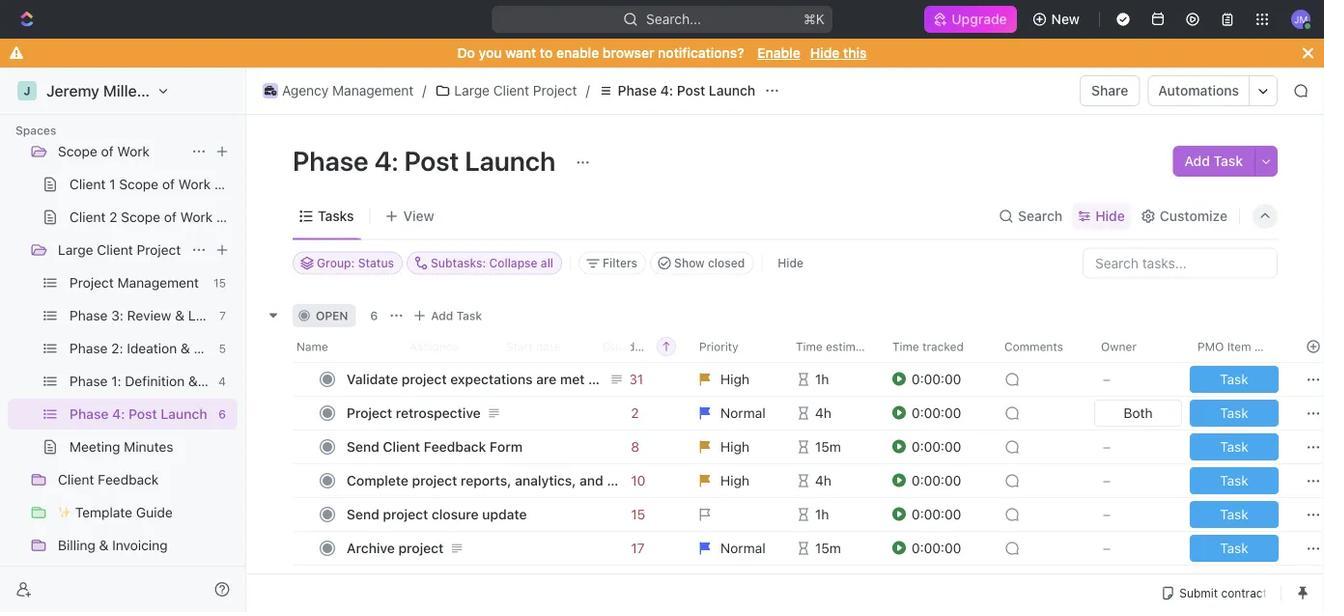 Task type: locate. For each thing, give the bounding box(es) containing it.
0 horizontal spatial add task button
[[408, 304, 490, 327]]

you
[[479, 45, 502, 61]]

spaces
[[15, 124, 56, 137]]

3 high button from the top
[[688, 463, 784, 498]]

0 vertical spatial large client project
[[454, 83, 577, 99]]

15m
[[815, 439, 841, 454], [815, 540, 841, 556]]

post up 'view'
[[404, 144, 459, 176]]

normal for 4h
[[721, 405, 766, 421]]

1 horizontal spatial post
[[404, 144, 459, 176]]

phase for 5
[[70, 340, 108, 356]]

do you want to enable browser notifications? enable hide this
[[457, 45, 867, 61]]

& inside phase 3: review & launch link
[[175, 308, 185, 324]]

of inside client 2 scope of work docs link
[[164, 209, 177, 225]]

6 0:00:00 button from the top
[[893, 531, 993, 566]]

1 horizontal spatial large client project
[[454, 83, 577, 99]]

docs up '15'
[[216, 209, 248, 225]]

group: status
[[317, 256, 394, 270]]

scope of work
[[58, 143, 150, 159]]

4 0:00:00 from the top
[[912, 472, 961, 488]]

jeremy miller's workspace
[[46, 82, 239, 100]]

task for send client feedback form link 0:00:00 dropdown button
[[1220, 439, 1249, 454]]

0 horizontal spatial /
[[422, 83, 426, 99]]

0 vertical spatial normal button
[[688, 396, 784, 430]]

validate project expectations are met with client link
[[342, 365, 654, 393]]

enable
[[556, 45, 599, 61]]

0 vertical spatial add task
[[1185, 153, 1243, 169]]

time left the tracked
[[893, 340, 919, 353]]

3 – button from the top
[[1091, 463, 1186, 498]]

& right review
[[175, 308, 185, 324]]

1 horizontal spatial large client project link
[[430, 79, 582, 102]]

1 / from the left
[[422, 83, 426, 99]]

client down want
[[493, 83, 529, 99]]

2 vertical spatial work
[[180, 209, 213, 225]]

feedback down retrospective
[[424, 439, 486, 454]]

complete project reports, analytics, and accounting link
[[342, 467, 678, 495]]

large down the do
[[454, 83, 490, 99]]

1 vertical spatial hide
[[1096, 208, 1125, 224]]

0:00:00 for project retrospective link 0:00:00 dropdown button
[[912, 405, 961, 421]]

send for send project closure update
[[347, 506, 379, 522]]

large client project
[[454, 83, 577, 99], [58, 242, 181, 258]]

0 vertical spatial work
[[117, 143, 150, 159]]

phase left 2:
[[70, 340, 108, 356]]

2 4h from the top
[[815, 472, 832, 488]]

tracked
[[923, 340, 964, 353]]

large client project link
[[430, 79, 582, 102], [58, 235, 184, 266]]

phase 4: post launch link up minutes
[[70, 399, 211, 430]]

complete project reports, analytics, and accounting
[[347, 472, 678, 488]]

miller's
[[103, 82, 155, 100]]

work down "client 1 scope of work docs" link
[[180, 209, 213, 225]]

project up the project retrospective
[[402, 371, 447, 387]]

1 vertical spatial large
[[58, 242, 93, 258]]

⌘k
[[804, 11, 825, 27]]

& for ideation
[[181, 340, 190, 356]]

2 1h button from the top
[[784, 497, 881, 532]]

high button for 15m
[[688, 429, 784, 464]]

0:00:00 for send project closure update link at left bottom's 0:00:00 dropdown button
[[912, 506, 961, 522]]

due
[[603, 340, 625, 353]]

1 normal button from the top
[[688, 396, 784, 430]]

work
[[117, 143, 150, 159], [178, 176, 211, 192], [180, 209, 213, 225]]

1 time from the left
[[796, 340, 823, 353]]

phase up the meeting
[[70, 406, 109, 422]]

1 15m button from the top
[[784, 429, 881, 464]]

1 – button from the top
[[1091, 362, 1186, 397]]

0 vertical spatial high
[[721, 371, 750, 387]]

0 vertical spatial phase 4: post launch link
[[594, 79, 760, 102]]

post down notifications?
[[677, 83, 705, 99]]

1 horizontal spatial add
[[1185, 153, 1210, 169]]

– button for send client feedback form
[[1091, 429, 1186, 464]]

comments
[[1005, 340, 1063, 353]]

0 horizontal spatial phase 4: post launch
[[70, 406, 207, 422]]

2 0:00:00 button from the top
[[893, 396, 993, 430]]

workspace
[[159, 82, 239, 100]]

& right "billing"
[[99, 538, 109, 553]]

2 high from the top
[[721, 439, 750, 454]]

6 right open
[[370, 309, 378, 322]]

scope right 1
[[119, 176, 159, 192]]

0 vertical spatial of
[[101, 143, 114, 159]]

2 normal button from the top
[[688, 531, 784, 566]]

large
[[454, 83, 490, 99], [58, 242, 93, 258]]

normal
[[721, 405, 766, 421], [721, 540, 766, 556]]

send project closure update link
[[342, 500, 627, 528]]

docs up client 2 scope of work docs
[[214, 176, 246, 192]]

client up ✨
[[58, 472, 94, 488]]

2 vertical spatial 4:
[[112, 406, 125, 422]]

2 normal from the top
[[721, 540, 766, 556]]

0 vertical spatial 15m button
[[784, 429, 881, 464]]

1 vertical spatial work
[[178, 176, 211, 192]]

2 15m from the top
[[815, 540, 841, 556]]

show closed button
[[650, 252, 754, 275]]

customize button
[[1135, 203, 1234, 230]]

scope right 2
[[121, 209, 160, 225]]

0 vertical spatial send
[[347, 439, 379, 454]]

4 task button from the top
[[1186, 463, 1283, 498]]

project inside 'link'
[[402, 371, 447, 387]]

0 vertical spatial 1h button
[[784, 362, 881, 397]]

0 vertical spatial post
[[677, 83, 705, 99]]

& left 4
[[188, 373, 198, 389]]

4h for normal
[[815, 405, 832, 421]]

hide right closed
[[778, 256, 804, 270]]

agency management link
[[258, 79, 419, 102]]

phase 4: post launch down notifications?
[[618, 83, 756, 99]]

2 4h button from the top
[[784, 463, 881, 498]]

phase left 1:
[[70, 373, 108, 389]]

task for project retrospective link 0:00:00 dropdown button
[[1220, 405, 1249, 421]]

6 down 4
[[218, 408, 226, 421]]

management up phase 3: review & launch
[[117, 275, 199, 291]]

hide right search
[[1096, 208, 1125, 224]]

meeting
[[70, 439, 120, 455]]

large up project management
[[58, 242, 93, 258]]

5 task button from the top
[[1186, 497, 1283, 532]]

post up minutes
[[129, 406, 157, 422]]

1 horizontal spatial large
[[454, 83, 490, 99]]

invoicing
[[112, 538, 168, 553]]

post
[[677, 83, 705, 99], [404, 144, 459, 176], [129, 406, 157, 422]]

6 task button from the top
[[1186, 531, 1283, 566]]

high button
[[688, 362, 784, 397], [688, 429, 784, 464], [688, 463, 784, 498]]

15m for high
[[815, 439, 841, 454]]

/ down the enable at left
[[586, 83, 590, 99]]

1 vertical spatial add task
[[431, 309, 482, 322]]

2 high button from the top
[[688, 429, 784, 464]]

this
[[843, 45, 867, 61]]

0 vertical spatial 4h
[[815, 405, 832, 421]]

time left estimate at the bottom of page
[[796, 340, 823, 353]]

0:00:00 button for validate project expectations are met with client 'link'
[[893, 362, 993, 397]]

task button for 1st – "dropdown button" from the top of the page
[[1186, 362, 1283, 397]]

send up complete at the bottom
[[347, 439, 379, 454]]

search button
[[993, 203, 1069, 230]]

2 – from the top
[[1103, 439, 1111, 454]]

2 vertical spatial phase 4: post launch
[[70, 406, 207, 422]]

ideation
[[127, 340, 177, 356]]

0:00:00 for 0:00:00 dropdown button for validate project expectations are met with client 'link'
[[912, 371, 961, 387]]

0 vertical spatial add task button
[[1173, 146, 1255, 177]]

1 horizontal spatial phase 4: post launch
[[293, 144, 562, 176]]

feedback down meeting minutes
[[98, 472, 159, 488]]

0 vertical spatial 4h button
[[784, 396, 881, 430]]

1 vertical spatial 4h button
[[784, 463, 881, 498]]

2 task button from the top
[[1186, 396, 1283, 430]]

normal button
[[688, 396, 784, 430], [688, 531, 784, 566]]

1 vertical spatial 15m
[[815, 540, 841, 556]]

add
[[1185, 153, 1210, 169], [431, 309, 453, 322]]

jm button
[[1286, 4, 1317, 35]]

1 vertical spatial high
[[721, 439, 750, 454]]

task for 0:00:00 dropdown button corresponding to archive project link
[[1220, 540, 1249, 556]]

3 – from the top
[[1103, 472, 1111, 488]]

1 vertical spatial phase 4: post launch
[[293, 144, 562, 176]]

2 1h from the top
[[815, 506, 829, 522]]

0 vertical spatial docs
[[214, 176, 246, 192]]

0 vertical spatial 4:
[[660, 83, 673, 99]]

1 vertical spatial of
[[162, 176, 175, 192]]

0 vertical spatial 15m
[[815, 439, 841, 454]]

collapse
[[489, 256, 538, 270]]

share
[[1092, 83, 1129, 99]]

scope down jeremy
[[58, 143, 97, 159]]

4:
[[660, 83, 673, 99], [374, 144, 398, 176], [112, 406, 125, 422]]

0 vertical spatial phase 4: post launch
[[618, 83, 756, 99]]

1 horizontal spatial /
[[586, 83, 590, 99]]

phase 4: post launch up 'view'
[[293, 144, 562, 176]]

add task button up name dropdown button
[[408, 304, 490, 327]]

production
[[194, 340, 262, 356]]

time estimate button
[[784, 331, 881, 362]]

task button for – "dropdown button" associated with send project closure update
[[1186, 497, 1283, 532]]

2 – button from the top
[[1091, 429, 1186, 464]]

validate
[[347, 371, 398, 387]]

0 horizontal spatial time
[[796, 340, 823, 353]]

1 4h from the top
[[815, 405, 832, 421]]

4 – from the top
[[1103, 506, 1111, 522]]

1 0:00:00 button from the top
[[893, 362, 993, 397]]

& for definition
[[188, 373, 198, 389]]

5 – button from the top
[[1091, 531, 1186, 566]]

phase 4: post launch up minutes
[[70, 406, 207, 422]]

1 horizontal spatial add task button
[[1173, 146, 1255, 177]]

phase 4: post launch link down do you want to enable browser notifications? enable hide this
[[594, 79, 760, 102]]

2 0:00:00 from the top
[[912, 405, 961, 421]]

1 horizontal spatial management
[[332, 83, 414, 99]]

2 vertical spatial hide
[[778, 256, 804, 270]]

1 vertical spatial add
[[431, 309, 453, 322]]

phase 4: post launch
[[618, 83, 756, 99], [293, 144, 562, 176], [70, 406, 207, 422]]

management right agency
[[332, 83, 414, 99]]

1 vertical spatial normal button
[[688, 531, 784, 566]]

2 / from the left
[[586, 83, 590, 99]]

hide left this
[[810, 45, 840, 61]]

0 vertical spatial large client project link
[[430, 79, 582, 102]]

1 15m from the top
[[815, 439, 841, 454]]

0 vertical spatial 1h
[[815, 371, 829, 387]]

1 vertical spatial 4h
[[815, 472, 832, 488]]

0 horizontal spatial large client project link
[[58, 235, 184, 266]]

1 task button from the top
[[1186, 362, 1283, 397]]

0 horizontal spatial management
[[117, 275, 199, 291]]

1 high from the top
[[721, 371, 750, 387]]

client 1 scope of work docs link
[[70, 169, 246, 200]]

1 send from the top
[[347, 439, 379, 454]]

scope inside client 2 scope of work docs link
[[121, 209, 160, 225]]

archive project
[[347, 540, 444, 556]]

0 horizontal spatial 4:
[[112, 406, 125, 422]]

1 vertical spatial 15m button
[[784, 531, 881, 566]]

0 horizontal spatial hide
[[778, 256, 804, 270]]

1 vertical spatial add task button
[[408, 304, 490, 327]]

add up customize
[[1185, 153, 1210, 169]]

4h button for high
[[784, 463, 881, 498]]

0:00:00 button for project retrospective link
[[893, 396, 993, 430]]

of inside scope of work link
[[101, 143, 114, 159]]

pmo item type button
[[1186, 331, 1283, 362]]

filters
[[603, 256, 638, 270]]

of down "client 1 scope of work docs" link
[[164, 209, 177, 225]]

management
[[332, 83, 414, 99], [117, 275, 199, 291]]

1 1h from the top
[[815, 371, 829, 387]]

0 vertical spatial scope
[[58, 143, 97, 159]]

1 horizontal spatial phase 4: post launch link
[[594, 79, 760, 102]]

– button
[[1091, 362, 1186, 397], [1091, 429, 1186, 464], [1091, 463, 1186, 498], [1091, 497, 1186, 532], [1091, 531, 1186, 566]]

of inside "client 1 scope of work docs" link
[[162, 176, 175, 192]]

agency
[[282, 83, 329, 99]]

both button
[[1091, 396, 1186, 430]]

2 vertical spatial post
[[129, 406, 157, 422]]

4 – button from the top
[[1091, 497, 1186, 532]]

meeting minutes
[[70, 439, 173, 455]]

1 vertical spatial scope
[[119, 176, 159, 192]]

1 vertical spatial 1h
[[815, 506, 829, 522]]

validate project expectations are met with client
[[347, 371, 654, 387]]

1 vertical spatial docs
[[216, 209, 248, 225]]

2 15m button from the top
[[784, 531, 881, 566]]

phase for 6
[[70, 406, 109, 422]]

– button for send project closure update
[[1091, 497, 1186, 532]]

large client project down want
[[454, 83, 577, 99]]

group:
[[317, 256, 355, 270]]

1 horizontal spatial hide
[[810, 45, 840, 61]]

6 0:00:00 from the top
[[912, 540, 961, 556]]

0 vertical spatial management
[[332, 83, 414, 99]]

1 vertical spatial phase 4: post launch link
[[70, 399, 211, 430]]

time for time tracked
[[893, 340, 919, 353]]

complete
[[347, 472, 409, 488]]

& inside phase 1: definition & onboarding link
[[188, 373, 198, 389]]

automations button
[[1149, 76, 1249, 105]]

management inside agency management link
[[332, 83, 414, 99]]

work up client 2 scope of work docs
[[178, 176, 211, 192]]

& right ideation
[[181, 340, 190, 356]]

task for 0:00:00 dropdown button related to 'complete project reports, analytics, and accounting' link
[[1220, 472, 1249, 488]]

of up client 2 scope of work docs
[[162, 176, 175, 192]]

3 0:00:00 button from the top
[[893, 429, 993, 464]]

large client project inside sidebar navigation
[[58, 242, 181, 258]]

client left 1
[[70, 176, 106, 192]]

scope inside scope of work link
[[58, 143, 97, 159]]

priority
[[699, 340, 739, 353]]

work up client 1 scope of work docs
[[117, 143, 150, 159]]

1 1h button from the top
[[784, 362, 881, 397]]

1 0:00:00 from the top
[[912, 371, 961, 387]]

large client project link down 2
[[58, 235, 184, 266]]

3 0:00:00 from the top
[[912, 439, 961, 454]]

4 0:00:00 button from the top
[[893, 463, 993, 498]]

filters button
[[579, 252, 646, 275]]

both
[[1124, 405, 1153, 421]]

project for closure
[[383, 506, 428, 522]]

1h button for send project closure update link at left bottom's 0:00:00 dropdown button
[[784, 497, 881, 532]]

4: up view button
[[374, 144, 398, 176]]

project
[[402, 371, 447, 387], [412, 472, 457, 488], [383, 506, 428, 522], [398, 540, 444, 556]]

1 vertical spatial send
[[347, 506, 379, 522]]

phase 3: review & launch link
[[70, 300, 234, 331]]

5 0:00:00 button from the top
[[893, 497, 993, 532]]

project management link
[[70, 268, 206, 298]]

0 horizontal spatial large
[[58, 242, 93, 258]]

1 4h button from the top
[[784, 396, 881, 430]]

2 send from the top
[[347, 506, 379, 522]]

feedback inside sidebar navigation
[[98, 472, 159, 488]]

archive project link
[[342, 534, 627, 562]]

0 horizontal spatial feedback
[[98, 472, 159, 488]]

large inside sidebar navigation
[[58, 242, 93, 258]]

2:
[[111, 340, 123, 356]]

1 horizontal spatial time
[[893, 340, 919, 353]]

2 time from the left
[[893, 340, 919, 353]]

status
[[358, 256, 394, 270]]

0 vertical spatial normal
[[721, 405, 766, 421]]

high button for 1h
[[688, 362, 784, 397]]

1 high button from the top
[[688, 362, 784, 397]]

6 inside sidebar navigation
[[218, 408, 226, 421]]

scope inside "client 1 scope of work docs" link
[[119, 176, 159, 192]]

1 horizontal spatial feedback
[[424, 439, 486, 454]]

– for complete project reports, analytics, and accounting
[[1103, 472, 1111, 488]]

phase left 3:
[[70, 308, 108, 324]]

large client project down 2
[[58, 242, 181, 258]]

4: down 1:
[[112, 406, 125, 422]]

1h button for 0:00:00 dropdown button for validate project expectations are met with client 'link'
[[784, 362, 881, 397]]

0 horizontal spatial post
[[129, 406, 157, 422]]

time for time estimate
[[796, 340, 823, 353]]

add up name dropdown button
[[431, 309, 453, 322]]

& inside phase 2: ideation & production link
[[181, 340, 190, 356]]

0 horizontal spatial 6
[[218, 408, 226, 421]]

1 horizontal spatial 4:
[[374, 144, 398, 176]]

client
[[493, 83, 529, 99], [70, 176, 106, 192], [70, 209, 106, 225], [97, 242, 133, 258], [383, 439, 420, 454], [58, 472, 94, 488]]

1 vertical spatial 6
[[218, 408, 226, 421]]

3 task button from the top
[[1186, 429, 1283, 464]]

send up 'archive'
[[347, 506, 379, 522]]

project up 3:
[[70, 275, 114, 291]]

management inside "project management" link
[[117, 275, 199, 291]]

of up 1
[[101, 143, 114, 159]]

task button for 5th – "dropdown button"
[[1186, 531, 1283, 566]]

add task button up customize
[[1173, 146, 1255, 177]]

phase 4: post launch inside sidebar navigation
[[70, 406, 207, 422]]

form
[[490, 439, 523, 454]]

0 vertical spatial large
[[454, 83, 490, 99]]

2 vertical spatial scope
[[121, 209, 160, 225]]

normal for 15m
[[721, 540, 766, 556]]

4: down do you want to enable browser notifications? enable hide this
[[660, 83, 673, 99]]

add task up name dropdown button
[[431, 309, 482, 322]]

date
[[628, 340, 652, 353]]

1h for validate project expectations are met with client 'link'
[[815, 371, 829, 387]]

0 vertical spatial 6
[[370, 309, 378, 322]]

project up 'archive project'
[[383, 506, 428, 522]]

2 vertical spatial of
[[164, 209, 177, 225]]

client feedback
[[58, 472, 159, 488]]

client down 2
[[97, 242, 133, 258]]

send project closure update
[[347, 506, 527, 522]]

1 vertical spatial management
[[117, 275, 199, 291]]

/ right agency management
[[422, 83, 426, 99]]

& for review
[[175, 308, 185, 324]]

5 0:00:00 from the top
[[912, 506, 961, 522]]

project down send client feedback form
[[412, 472, 457, 488]]

1 normal from the top
[[721, 405, 766, 421]]

guide
[[136, 505, 173, 521]]

3 high from the top
[[721, 472, 750, 488]]

1h
[[815, 371, 829, 387], [815, 506, 829, 522]]

1 vertical spatial normal
[[721, 540, 766, 556]]

large client project link down want
[[430, 79, 582, 102]]

0 horizontal spatial large client project
[[58, 242, 181, 258]]

2 horizontal spatial hide
[[1096, 208, 1125, 224]]

add task up customize
[[1185, 153, 1243, 169]]

tasks link
[[314, 203, 354, 230]]

1 vertical spatial large client project
[[58, 242, 181, 258]]

1 vertical spatial feedback
[[98, 472, 159, 488]]

2 vertical spatial high
[[721, 472, 750, 488]]

1 vertical spatial 1h button
[[784, 497, 881, 532]]



Task type: describe. For each thing, give the bounding box(es) containing it.
7
[[219, 309, 226, 323]]

accounting
[[607, 472, 678, 488]]

4h button for normal
[[784, 396, 881, 430]]

task for 0:00:00 dropdown button for validate project expectations are met with client 'link'
[[1220, 371, 1249, 387]]

0:00:00 button for send project closure update link at left bottom
[[893, 497, 993, 532]]

time estimate
[[796, 340, 873, 353]]

type
[[1255, 340, 1281, 353]]

0 horizontal spatial add task
[[431, 309, 482, 322]]

0:00:00 for 0:00:00 dropdown button related to 'complete project reports, analytics, and accounting' link
[[912, 472, 961, 488]]

0:00:00 for send client feedback form link 0:00:00 dropdown button
[[912, 439, 961, 454]]

1 horizontal spatial add task
[[1185, 153, 1243, 169]]

phase up tasks
[[293, 144, 369, 176]]

high for 4h
[[721, 472, 750, 488]]

0:00:00 button for 'complete project reports, analytics, and accounting' link
[[893, 463, 993, 498]]

5
[[219, 342, 226, 355]]

2 horizontal spatial 4:
[[660, 83, 673, 99]]

analytics,
[[515, 472, 576, 488]]

2
[[109, 209, 117, 225]]

show
[[674, 256, 705, 270]]

client down the project retrospective
[[383, 439, 420, 454]]

time tracked button
[[881, 331, 993, 362]]

4: inside sidebar navigation
[[112, 406, 125, 422]]

0:00:00 button for archive project link
[[893, 531, 993, 566]]

15m button for normal
[[784, 531, 881, 566]]

open
[[316, 309, 348, 322]]

of for 1
[[162, 176, 175, 192]]

task for send project closure update link at left bottom's 0:00:00 dropdown button
[[1220, 506, 1249, 522]]

0 vertical spatial add
[[1185, 153, 1210, 169]]

to
[[540, 45, 553, 61]]

✨ template guide link
[[58, 497, 234, 528]]

owner button
[[1090, 331, 1186, 362]]

task button for – "dropdown button" corresponding to complete project reports, analytics, and accounting
[[1186, 463, 1283, 498]]

onboarding
[[201, 373, 275, 389]]

✨
[[58, 505, 71, 521]]

phase down browser on the top
[[618, 83, 657, 99]]

1 vertical spatial post
[[404, 144, 459, 176]]

high for 15m
[[721, 439, 750, 454]]

phase 1: definition & onboarding
[[70, 373, 275, 389]]

show closed
[[674, 256, 745, 270]]

high for 1h
[[721, 371, 750, 387]]

project for reports,
[[412, 472, 457, 488]]

project for expectations
[[402, 371, 447, 387]]

search...
[[646, 11, 701, 27]]

0 vertical spatial hide
[[810, 45, 840, 61]]

client 2 scope of work docs link
[[70, 202, 248, 233]]

2 horizontal spatial phase 4: post launch
[[618, 83, 756, 99]]

name button
[[293, 331, 631, 362]]

enable
[[757, 45, 801, 61]]

due date
[[603, 340, 652, 353]]

jeremy
[[46, 82, 99, 100]]

management for agency management
[[332, 83, 414, 99]]

expectations
[[450, 371, 533, 387]]

0:00:00 for 0:00:00 dropdown button corresponding to archive project link
[[912, 540, 961, 556]]

meeting minutes link
[[70, 432, 234, 463]]

item
[[1227, 340, 1251, 353]]

business time image
[[264, 86, 276, 96]]

– for send client feedback form
[[1103, 439, 1111, 454]]

project down the to
[[533, 83, 577, 99]]

scope for 2
[[121, 209, 160, 225]]

hide inside button
[[778, 256, 804, 270]]

normal button for 15m
[[688, 531, 784, 566]]

of for 2
[[164, 209, 177, 225]]

pmo
[[1198, 340, 1224, 353]]

project down client 2 scope of work docs link
[[137, 242, 181, 258]]

task button for both dropdown button
[[1186, 396, 1283, 430]]

4
[[219, 375, 226, 388]]

hide button
[[1072, 203, 1131, 230]]

project down send project closure update
[[398, 540, 444, 556]]

reports,
[[461, 472, 511, 488]]

15
[[213, 276, 226, 290]]

project retrospective link
[[342, 399, 627, 427]]

billing
[[58, 538, 95, 553]]

phase for 4
[[70, 373, 108, 389]]

1 – from the top
[[1103, 371, 1111, 387]]

j
[[24, 84, 31, 98]]

Search tasks... text field
[[1084, 249, 1277, 278]]

share button
[[1080, 75, 1140, 106]]

jm
[[1294, 13, 1308, 24]]

priority button
[[688, 331, 784, 362]]

tara shultz's workspace, , element
[[17, 81, 37, 100]]

sidebar navigation
[[0, 68, 275, 612]]

✨ template guide
[[58, 505, 173, 521]]

client left 2
[[70, 209, 106, 225]]

client 1 scope of work docs
[[70, 176, 246, 192]]

3:
[[111, 308, 123, 324]]

archive
[[347, 540, 395, 556]]

& inside billing & invoicing link
[[99, 538, 109, 553]]

– for send project closure update
[[1103, 506, 1111, 522]]

phase for 7
[[70, 308, 108, 324]]

template
[[75, 505, 132, 521]]

subtasks:
[[431, 256, 486, 270]]

send client feedback form link
[[342, 433, 627, 461]]

billing & invoicing
[[58, 538, 168, 553]]

all
[[541, 256, 554, 270]]

retrospective
[[396, 405, 481, 421]]

high button for 4h
[[688, 463, 784, 498]]

subtasks: collapse all
[[431, 256, 554, 270]]

0:00:00 button for send client feedback form link
[[893, 429, 993, 464]]

time tracked
[[893, 340, 964, 353]]

0 horizontal spatial add
[[431, 309, 453, 322]]

upgrade link
[[925, 6, 1017, 33]]

management for project management
[[117, 275, 199, 291]]

task button for send client feedback form – "dropdown button"
[[1186, 429, 1283, 464]]

minutes
[[124, 439, 173, 455]]

2 horizontal spatial post
[[677, 83, 705, 99]]

search
[[1018, 208, 1063, 224]]

1:
[[111, 373, 121, 389]]

normal button for 4h
[[688, 396, 784, 430]]

0 horizontal spatial phase 4: post launch link
[[70, 399, 211, 430]]

4h for high
[[815, 472, 832, 488]]

update
[[482, 506, 527, 522]]

project down validate
[[347, 405, 392, 421]]

15m button for high
[[784, 429, 881, 464]]

project retrospective
[[347, 405, 481, 421]]

1 horizontal spatial 6
[[370, 309, 378, 322]]

5 – from the top
[[1103, 540, 1111, 556]]

docs for client 2 scope of work docs
[[216, 209, 248, 225]]

hide inside dropdown button
[[1096, 208, 1125, 224]]

scope for 1
[[119, 176, 159, 192]]

do
[[457, 45, 475, 61]]

docs for client 1 scope of work docs
[[214, 176, 246, 192]]

notifications?
[[658, 45, 744, 61]]

browser
[[603, 45, 654, 61]]

are
[[536, 371, 557, 387]]

phase 1: definition & onboarding link
[[70, 366, 275, 397]]

work for 2
[[180, 209, 213, 225]]

new
[[1052, 11, 1080, 27]]

definition
[[125, 373, 185, 389]]

1
[[109, 176, 115, 192]]

client 2 scope of work docs
[[70, 209, 248, 225]]

1 vertical spatial large client project link
[[58, 235, 184, 266]]

0 vertical spatial feedback
[[424, 439, 486, 454]]

owner
[[1101, 340, 1137, 353]]

project management
[[70, 275, 199, 291]]

send for send client feedback form
[[347, 439, 379, 454]]

1h for send project closure update link at left bottom
[[815, 506, 829, 522]]

tasks
[[318, 208, 354, 224]]

15m for normal
[[815, 540, 841, 556]]

phase 3: review & launch
[[70, 308, 234, 324]]

new button
[[1024, 4, 1092, 35]]

estimate
[[826, 340, 873, 353]]

– button for complete project reports, analytics, and accounting
[[1091, 463, 1186, 498]]

pmo item type
[[1198, 340, 1281, 353]]

client feedback link
[[58, 465, 234, 496]]

agency management
[[282, 83, 414, 99]]

1 vertical spatial 4:
[[374, 144, 398, 176]]

post inside sidebar navigation
[[129, 406, 157, 422]]

name
[[297, 340, 328, 353]]

view
[[403, 208, 434, 224]]

review
[[127, 308, 171, 324]]

work for 1
[[178, 176, 211, 192]]

view button
[[378, 194, 441, 239]]

met
[[560, 371, 585, 387]]

send client feedback form
[[347, 439, 523, 454]]



Task type: vqa. For each thing, say whether or not it's contained in the screenshot.


